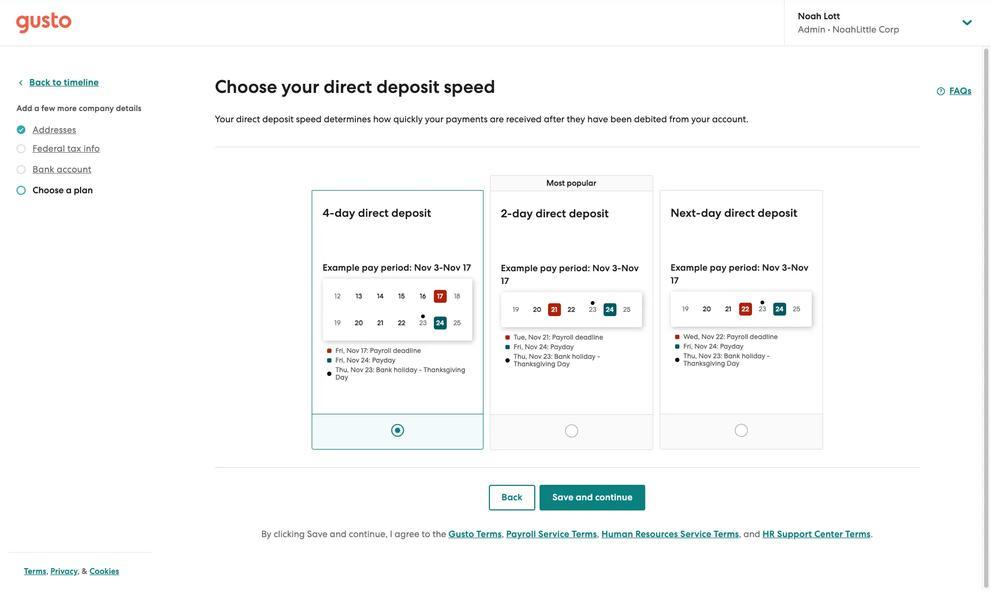 Task type: vqa. For each thing, say whether or not it's contained in the screenshot.
the pay within "Most Popular" button
yes



Task type: locate. For each thing, give the bounding box(es) containing it.
choose up your
[[215, 76, 277, 98]]

1 horizontal spatial service
[[681, 529, 712, 540]]

0 horizontal spatial service
[[539, 529, 570, 540]]

, left hr
[[739, 529, 742, 539]]

pay inside most popular button
[[540, 263, 557, 274]]

day down fri, nov 17 : payroll deadline
[[336, 373, 348, 381]]

2 horizontal spatial 3
[[782, 262, 788, 273]]

0 horizontal spatial example
[[323, 262, 360, 273]]

payday inside most popular button
[[551, 343, 574, 351]]

example pay period : nov 3 -
[[671, 262, 792, 273], [501, 263, 622, 274]]

choose down bank account on the top of page
[[33, 185, 64, 196]]

direct for next-day direct deposit
[[725, 206, 755, 220]]

1 horizontal spatial day
[[557, 360, 570, 368]]

15
[[399, 292, 405, 300]]

faqs
[[950, 85, 972, 97]]

1 horizontal spatial payday
[[551, 343, 574, 351]]

20 inside most popular button
[[533, 305, 542, 313]]

thu, nov 23 : bank holiday - thanksgiving day inside most popular button
[[514, 352, 600, 368]]

0 horizontal spatial period
[[381, 262, 410, 273]]

0 horizontal spatial to
[[53, 77, 62, 88]]

0 vertical spatial choose
[[215, 76, 277, 98]]

0 horizontal spatial fri, nov 24 : payday
[[336, 356, 396, 364]]

0 horizontal spatial thu, nov 23 : bank holiday - thanksgiving day
[[514, 352, 600, 368]]

and left continue,
[[330, 529, 347, 539]]

day down wed, nov 22 : payroll deadline on the bottom right
[[727, 359, 740, 367]]

save inside "button"
[[553, 492, 574, 503]]

deposit inside most popular button
[[569, 207, 609, 221]]

check image up check image
[[17, 165, 26, 174]]

example for next-
[[671, 262, 708, 273]]

bank for 4-day direct deposit
[[376, 366, 392, 374]]

save up the by clicking save and continue, i agree to the gusto terms , payroll service terms , human resources service terms , and hr support center terms .
[[553, 492, 574, 503]]

direct for 4-day direct deposit
[[358, 206, 389, 220]]

determines
[[324, 114, 371, 124]]

thu, nov 23 : bank holiday - thanksgiving day for 2-
[[514, 352, 600, 368]]

back inside back 'button'
[[502, 492, 523, 503]]

1 check image from the top
[[17, 144, 26, 153]]

day for next-
[[727, 359, 740, 367]]

terms left the privacy
[[24, 567, 46, 576]]

2 horizontal spatial 19
[[683, 305, 689, 313]]

nov 17 inside most popular button
[[501, 263, 639, 287]]

1 horizontal spatial thu, nov 23 : bank holiday - thanksgiving day
[[684, 352, 770, 367]]

20 for next-
[[703, 305, 711, 313]]

:
[[410, 262, 412, 273], [758, 262, 760, 273], [588, 263, 590, 274], [724, 333, 726, 341], [549, 333, 551, 341], [717, 342, 719, 350], [547, 343, 549, 351], [367, 347, 369, 355], [721, 352, 723, 360], [551, 352, 553, 360], [369, 356, 371, 364], [373, 366, 375, 374]]

2 horizontal spatial your
[[692, 114, 710, 124]]

deadline
[[750, 333, 778, 341], [575, 333, 604, 341], [393, 347, 421, 355]]

bank inside button
[[33, 164, 54, 175]]

21 up wed, nov 22 : payroll deadline on the bottom right
[[726, 305, 732, 313]]

0 horizontal spatial holiday
[[394, 366, 418, 374]]

2 check image from the top
[[17, 165, 26, 174]]

day
[[335, 206, 355, 220], [701, 206, 722, 220], [513, 207, 533, 221]]

1 horizontal spatial fri, nov 24 : payday
[[514, 343, 574, 351]]

thu, down wed,
[[684, 352, 697, 360]]

bank down federal
[[33, 164, 54, 175]]

19 up the tue, on the bottom right
[[513, 305, 519, 313]]

center
[[815, 529, 844, 540]]

check image
[[17, 186, 26, 195]]

deadline inside most popular button
[[575, 333, 604, 341]]

20 down 13
[[355, 319, 363, 327]]

thu, for next-
[[684, 352, 697, 360]]

19 for 2-
[[513, 305, 519, 313]]

23
[[759, 305, 767, 313], [589, 306, 597, 314], [419, 319, 427, 327], [713, 352, 721, 360], [544, 352, 551, 360], [365, 366, 373, 374]]

0 horizontal spatial nov 17
[[501, 263, 639, 287]]

1 horizontal spatial day
[[513, 207, 533, 221]]

0 horizontal spatial choose
[[33, 185, 64, 196]]

0 horizontal spatial thu,
[[336, 366, 349, 374]]

details
[[116, 104, 142, 113]]

service right resources at the bottom
[[681, 529, 712, 540]]

holiday down tue, nov 21 : payroll deadline
[[572, 352, 596, 360]]

None button
[[312, 190, 484, 450], [660, 190, 823, 450], [312, 190, 484, 450], [660, 190, 823, 450]]

1 horizontal spatial 19
[[513, 305, 519, 313]]

home image
[[16, 12, 72, 33]]

21
[[726, 305, 732, 313], [551, 306, 558, 314], [377, 319, 384, 327], [543, 333, 549, 341]]

to left the the
[[422, 529, 431, 539]]

day inside most popular button
[[557, 360, 570, 368]]

speed left determines
[[296, 114, 322, 124]]

1 horizontal spatial back
[[502, 492, 523, 503]]

0 vertical spatial save
[[553, 492, 574, 503]]

19 inside most popular button
[[513, 305, 519, 313]]

bank for next-day direct deposit
[[724, 352, 740, 360]]

service down 'save and continue' "button"
[[539, 529, 570, 540]]

and
[[576, 492, 593, 503], [330, 529, 347, 539], [744, 529, 761, 539]]

and inside "button"
[[576, 492, 593, 503]]

support
[[778, 529, 812, 540]]

19 down 12
[[335, 319, 341, 327]]

speed
[[444, 76, 496, 98], [296, 114, 322, 124]]

2 horizontal spatial 20
[[703, 305, 711, 313]]

fri, nov 24 : payday inside most popular button
[[514, 343, 574, 351]]

3 for 4-day direct deposit
[[434, 262, 439, 273]]

2 horizontal spatial payday
[[720, 342, 744, 350]]

nov 17
[[671, 262, 809, 286], [501, 263, 639, 287]]

holiday down fri, nov 17 : payroll deadline
[[394, 366, 418, 374]]

1 horizontal spatial nov 17
[[671, 262, 809, 286]]

thu, inside most popular button
[[514, 352, 527, 360]]

holiday down wed, nov 22 : payroll deadline on the bottom right
[[742, 352, 766, 360]]

2 horizontal spatial thanksgiving
[[684, 359, 726, 367]]

1 vertical spatial check image
[[17, 165, 26, 174]]

check image
[[17, 144, 26, 153], [17, 165, 26, 174]]

to
[[53, 77, 62, 88], [422, 529, 431, 539]]

nov 17 for next-
[[671, 262, 809, 286]]

deadline for next-day direct deposit
[[750, 333, 778, 341]]

1 horizontal spatial period
[[559, 263, 588, 274]]

1 horizontal spatial example
[[501, 263, 538, 274]]

23 up wed, nov 22 : payroll deadline on the bottom right
[[759, 305, 767, 313]]

2 horizontal spatial 25
[[793, 305, 801, 313]]

none radio inside most popular button
[[565, 425, 578, 437]]

2 horizontal spatial deadline
[[750, 333, 778, 341]]

0 horizontal spatial a
[[34, 104, 39, 113]]

19
[[683, 305, 689, 313], [513, 305, 519, 313], [335, 319, 341, 327]]

terms right center
[[846, 529, 871, 540]]

payroll
[[727, 333, 749, 341], [552, 333, 574, 341], [370, 347, 392, 355], [506, 529, 536, 540]]

save right clicking
[[307, 529, 328, 539]]

payroll up thu, nov 23 : bank holiday -
[[370, 347, 392, 355]]

0 horizontal spatial speed
[[296, 114, 322, 124]]

thanksgiving for next-
[[684, 359, 726, 367]]

gusto terms link
[[449, 529, 502, 540]]

a left few
[[34, 104, 39, 113]]

noah lott admin • noahlittle corp
[[798, 11, 900, 35]]

choose for choose your direct deposit speed
[[215, 76, 277, 98]]

fri, nov 24 : payday down tue, nov 21 : payroll deadline
[[514, 343, 574, 351]]

2 horizontal spatial thu,
[[684, 352, 697, 360]]

1 horizontal spatial and
[[576, 492, 593, 503]]

deadline for 4-day direct deposit
[[393, 347, 421, 355]]

0 horizontal spatial back
[[29, 77, 50, 88]]

to inside the by clicking save and continue, i agree to the gusto terms , payroll service terms , human resources service terms , and hr support center terms .
[[422, 529, 431, 539]]

account.
[[713, 114, 749, 124]]

payday for 2-
[[551, 343, 574, 351]]

2 horizontal spatial day
[[701, 206, 722, 220]]

22 up tue, nov 21 : payroll deadline
[[568, 305, 575, 313]]

thanksgiving inside most popular button
[[514, 360, 556, 368]]

13
[[356, 292, 362, 300]]

fri, inside most popular button
[[514, 343, 523, 351]]

1 vertical spatial back
[[502, 492, 523, 503]]

thanksgiving
[[684, 359, 726, 367], [514, 360, 556, 368], [424, 366, 466, 374]]

holiday inside most popular button
[[572, 352, 596, 360]]

holiday for 4-day direct deposit
[[394, 366, 418, 374]]

payroll right wed,
[[727, 333, 749, 341]]

terms right gusto
[[477, 529, 502, 540]]

3 for next-day direct deposit
[[782, 262, 788, 273]]

deposit for 2-day direct deposit
[[569, 207, 609, 221]]

bank account
[[33, 164, 91, 175]]

, left human
[[597, 529, 600, 539]]

hr support center terms link
[[763, 529, 871, 540]]

25 inside most popular button
[[623, 305, 631, 313]]

1 vertical spatial a
[[66, 185, 72, 196]]

direct
[[324, 76, 372, 98], [236, 114, 260, 124], [358, 206, 389, 220], [725, 206, 755, 220], [536, 207, 566, 221]]

fri, down wed,
[[684, 342, 693, 350]]

2 horizontal spatial holiday
[[742, 352, 766, 360]]

pay
[[362, 262, 379, 273], [710, 262, 727, 273], [540, 263, 557, 274]]

terms left human
[[572, 529, 597, 540]]

payments
[[446, 114, 488, 124]]

circle check image
[[17, 123, 26, 136]]

2 horizontal spatial period
[[729, 262, 758, 273]]

1 horizontal spatial 3
[[612, 263, 618, 274]]

payday down wed, nov 22 : payroll deadline on the bottom right
[[720, 342, 744, 350]]

1 horizontal spatial example pay period : nov 3 -
[[671, 262, 792, 273]]

None radio
[[391, 424, 404, 437], [735, 424, 748, 437], [391, 424, 404, 437], [735, 424, 748, 437]]

0 horizontal spatial your
[[282, 76, 319, 98]]

a inside list
[[66, 185, 72, 196]]

0 horizontal spatial deadline
[[393, 347, 421, 355]]

19 up wed,
[[683, 305, 689, 313]]

continue,
[[349, 529, 388, 539]]

check image down "circle check" image
[[17, 144, 26, 153]]

wed, nov 22 : payroll deadline
[[684, 333, 778, 341]]

and left continue
[[576, 492, 593, 503]]

deposit for choose your direct deposit speed
[[377, 76, 440, 98]]

thu, nov 23 : bank holiday - thanksgiving day down tue, nov 21 : payroll deadline
[[514, 352, 600, 368]]

back up few
[[29, 77, 50, 88]]

payroll inside most popular button
[[552, 333, 574, 341]]

privacy link
[[50, 567, 78, 576]]

period inside most popular button
[[559, 263, 588, 274]]

fri,
[[684, 342, 693, 350], [514, 343, 523, 351], [336, 347, 345, 355], [336, 356, 345, 364]]

terms left hr
[[714, 529, 739, 540]]

1 service from the left
[[539, 529, 570, 540]]

1 vertical spatial save
[[307, 529, 328, 539]]

choose
[[215, 76, 277, 98], [33, 185, 64, 196]]

payday for next-
[[720, 342, 744, 350]]

fri, down the tue, on the bottom right
[[514, 343, 523, 351]]

24
[[776, 305, 784, 313], [606, 306, 614, 314], [436, 319, 444, 327], [709, 342, 717, 350], [540, 343, 547, 351], [361, 356, 369, 364]]

day
[[727, 359, 740, 367], [557, 360, 570, 368], [336, 373, 348, 381]]

1 horizontal spatial speed
[[444, 76, 496, 98]]

None radio
[[565, 425, 578, 437]]

noahlittle
[[833, 24, 877, 35]]

thu, nov 23 : bank holiday - thanksgiving day down wed, nov 22 : payroll deadline on the bottom right
[[684, 352, 770, 367]]

bank down fri, nov 17 : payroll deadline
[[376, 366, 392, 374]]

0 vertical spatial to
[[53, 77, 62, 88]]

holiday for 2-day direct deposit
[[572, 352, 596, 360]]

1 vertical spatial choose
[[33, 185, 64, 196]]

1 horizontal spatial to
[[422, 529, 431, 539]]

thu, nov 23 : bank holiday - thanksgiving day for next-
[[684, 352, 770, 367]]

few
[[41, 104, 55, 113]]

payroll down back 'button'
[[506, 529, 536, 540]]

0 vertical spatial speed
[[444, 76, 496, 98]]

1 horizontal spatial a
[[66, 185, 72, 196]]

2 service from the left
[[681, 529, 712, 540]]

your
[[282, 76, 319, 98], [425, 114, 444, 124], [692, 114, 710, 124]]

1 horizontal spatial 20
[[533, 305, 542, 313]]

25
[[793, 305, 801, 313], [623, 305, 631, 313], [454, 319, 461, 327]]

2 horizontal spatial fri, nov 24 : payday
[[684, 342, 744, 350]]

0 vertical spatial check image
[[17, 144, 26, 153]]

payroll right the tue, on the bottom right
[[552, 333, 574, 341]]

20
[[703, 305, 711, 313], [533, 305, 542, 313], [355, 319, 363, 327]]

23 down fri, nov 17 : payroll deadline
[[365, 366, 373, 374]]

choose a plan list
[[17, 123, 148, 199]]

1 horizontal spatial deadline
[[575, 333, 604, 341]]

info
[[84, 143, 100, 154]]

example inside most popular button
[[501, 263, 538, 274]]

thanksgiving day
[[336, 366, 466, 381]]

, left &
[[78, 567, 80, 576]]

0 horizontal spatial save
[[307, 529, 328, 539]]

22 inside most popular button
[[568, 305, 575, 313]]

human resources service terms link
[[602, 529, 739, 540]]

1 horizontal spatial holiday
[[572, 352, 596, 360]]

choose inside list
[[33, 185, 64, 196]]

0 horizontal spatial payday
[[372, 356, 396, 364]]

fri, down fri, nov 17 : payroll deadline
[[336, 356, 345, 364]]

direct inside most popular button
[[536, 207, 566, 221]]

fri, nov 24 : payday down fri, nov 17 : payroll deadline
[[336, 356, 396, 364]]

fri, nov 24 : payday for 2-
[[514, 343, 574, 351]]

1 vertical spatial to
[[422, 529, 431, 539]]

20 up tue, nov 21 : payroll deadline
[[533, 305, 542, 313]]

plan
[[74, 185, 93, 196]]

0 horizontal spatial 19
[[335, 319, 341, 327]]

22 down 15
[[398, 319, 406, 327]]

1 horizontal spatial 25
[[623, 305, 631, 313]]

payday
[[720, 342, 744, 350], [551, 343, 574, 351], [372, 356, 396, 364]]

deposit for 4-day direct deposit
[[392, 206, 431, 220]]

save and continue
[[553, 492, 633, 503]]

fri, for 2-
[[514, 343, 523, 351]]

back inside back to timeline button
[[29, 77, 50, 88]]

to left 'timeline' on the left of page
[[53, 77, 62, 88]]

most popular
[[547, 178, 597, 188]]

cookies button
[[90, 565, 119, 578]]

2 horizontal spatial day
[[727, 359, 740, 367]]

holiday
[[742, 352, 766, 360], [572, 352, 596, 360], [394, 366, 418, 374]]

day down tue, nov 21 : payroll deadline
[[557, 360, 570, 368]]

0 horizontal spatial pay
[[362, 262, 379, 273]]

federal tax info
[[33, 143, 100, 154]]

bank down wed, nov 22 : payroll deadline on the bottom right
[[724, 352, 740, 360]]

1 horizontal spatial save
[[553, 492, 574, 503]]

and left hr
[[744, 529, 761, 539]]

2 horizontal spatial example
[[671, 262, 708, 273]]

check image for bank
[[17, 165, 26, 174]]

0 horizontal spatial day
[[335, 206, 355, 220]]

clicking
[[274, 529, 305, 539]]

23 down wed, nov 22 : payroll deadline on the bottom right
[[713, 352, 721, 360]]

0 horizontal spatial 3
[[434, 262, 439, 273]]

thu, down the tue, on the bottom right
[[514, 352, 527, 360]]

service
[[539, 529, 570, 540], [681, 529, 712, 540]]

19 for next-
[[683, 305, 689, 313]]

0 vertical spatial back
[[29, 77, 50, 88]]

fri, for next-
[[684, 342, 693, 350]]

to inside button
[[53, 77, 62, 88]]

20 up wed, nov 22 : payroll deadline on the bottom right
[[703, 305, 711, 313]]

day inside most popular button
[[513, 207, 533, 221]]

resources
[[636, 529, 678, 540]]

thu, for 2-
[[514, 352, 527, 360]]

fri, nov 24 : payday for 4-
[[336, 356, 396, 364]]

bank down tue, nov 21 : payroll deadline
[[555, 352, 571, 360]]

fri, nov 24 : payday down wed, nov 22 : payroll deadline on the bottom right
[[684, 342, 744, 350]]

0 vertical spatial a
[[34, 104, 39, 113]]

example pay period : nov 3 - inside most popular button
[[501, 263, 622, 274]]

1 horizontal spatial thanksgiving
[[514, 360, 556, 368]]

1 horizontal spatial choose
[[215, 76, 277, 98]]

0 horizontal spatial thanksgiving
[[424, 366, 466, 374]]

pay for next-
[[710, 262, 727, 273]]

payday up thu, nov 23 : bank holiday -
[[372, 356, 396, 364]]

0 horizontal spatial day
[[336, 373, 348, 381]]

1 horizontal spatial thu,
[[514, 352, 527, 360]]

thu, down fri, nov 17 : payroll deadline
[[336, 366, 349, 374]]

21 right the tue, on the bottom right
[[543, 333, 549, 341]]

a left plan
[[66, 185, 72, 196]]

back up gusto terms link
[[502, 492, 523, 503]]

17 inside most popular button
[[501, 276, 509, 287]]

22
[[742, 305, 750, 313], [568, 305, 575, 313], [398, 319, 406, 327], [716, 333, 724, 341]]

bank inside most popular button
[[555, 352, 571, 360]]

fri, nov 24 : payday
[[684, 342, 744, 350], [514, 343, 574, 351], [336, 356, 396, 364]]

1 horizontal spatial pay
[[540, 263, 557, 274]]

2 horizontal spatial pay
[[710, 262, 727, 273]]

speed up payments
[[444, 76, 496, 98]]

admin
[[798, 24, 826, 35]]

choose a plan
[[33, 185, 93, 196]]

3 inside most popular button
[[612, 263, 618, 274]]

terms
[[477, 529, 502, 540], [572, 529, 597, 540], [714, 529, 739, 540], [846, 529, 871, 540], [24, 567, 46, 576]]

0 horizontal spatial example pay period : nov 3 -
[[501, 263, 622, 274]]

payday down tue, nov 21 : payroll deadline
[[551, 343, 574, 351]]

payroll service terms link
[[506, 529, 597, 540]]

4-day direct deposit
[[323, 206, 431, 220]]



Task type: describe. For each thing, give the bounding box(es) containing it.
timeline
[[64, 77, 99, 88]]

2-day direct deposit
[[501, 207, 609, 221]]

payroll for 4-
[[370, 347, 392, 355]]

&
[[82, 567, 88, 576]]

2-
[[501, 207, 513, 221]]

0 horizontal spatial 20
[[355, 319, 363, 327]]

they
[[567, 114, 585, 124]]

tax
[[67, 143, 81, 154]]

day for 2-
[[557, 360, 570, 368]]

21 down 14
[[377, 319, 384, 327]]

save inside the by clicking save and continue, i agree to the gusto terms , payroll service terms , human resources service terms , and hr support center terms .
[[307, 529, 328, 539]]

next-day direct deposit
[[671, 206, 798, 220]]

.
[[871, 529, 873, 539]]

choose your direct deposit speed
[[215, 76, 496, 98]]

most
[[547, 178, 565, 188]]

back for back to timeline
[[29, 77, 50, 88]]

22 up wed, nov 22 : payroll deadline on the bottom right
[[742, 305, 750, 313]]

bank for 2-day direct deposit
[[555, 352, 571, 360]]

fri, up thu, nov 23 : bank holiday -
[[336, 347, 345, 355]]

cookies
[[90, 567, 119, 576]]

next-
[[671, 206, 701, 220]]

a for few
[[34, 104, 39, 113]]

after
[[544, 114, 565, 124]]

example pay period : nov 3 - for next-
[[671, 262, 792, 273]]

company
[[79, 104, 114, 113]]

wed,
[[684, 333, 700, 341]]

•
[[828, 24, 831, 35]]

gusto
[[449, 529, 474, 540]]

day for 4-
[[335, 206, 355, 220]]

popular
[[567, 178, 597, 188]]

day inside thanksgiving day
[[336, 373, 348, 381]]

25 for next-day direct deposit
[[793, 305, 801, 313]]

debited
[[634, 114, 667, 124]]

faqs button
[[937, 85, 972, 98]]

fri, nov 17 : payroll deadline
[[336, 347, 421, 355]]

20 for 2-
[[533, 305, 542, 313]]

, down back 'button'
[[502, 529, 504, 539]]

direct for choose your direct deposit speed
[[324, 76, 372, 98]]

been
[[611, 114, 632, 124]]

thu, for 4-
[[336, 366, 349, 374]]

thu, nov 23 : bank holiday -
[[336, 366, 424, 374]]

thanksgiving for 2-
[[514, 360, 556, 368]]

fri, nov 24 : payday for next-
[[684, 342, 744, 350]]

continue
[[595, 492, 633, 503]]

from
[[670, 114, 689, 124]]

lott
[[824, 11, 840, 22]]

deposit for next-day direct deposit
[[758, 206, 798, 220]]

pay for 2-
[[540, 263, 557, 274]]

choose for choose a plan
[[33, 185, 64, 196]]

corp
[[879, 24, 900, 35]]

federal
[[33, 143, 65, 154]]

privacy
[[50, 567, 78, 576]]

pay for 4-
[[362, 262, 379, 273]]

thanksgiving inside thanksgiving day
[[424, 366, 466, 374]]

example pay period : nov 3 - for 2-
[[501, 263, 622, 274]]

addresses
[[33, 124, 76, 135]]

holiday for next-day direct deposit
[[742, 352, 766, 360]]

period for 2-day direct deposit
[[559, 263, 588, 274]]

quickly
[[394, 114, 423, 124]]

tue, nov 21 : payroll deadline
[[514, 333, 604, 341]]

payroll for 2-
[[552, 333, 574, 341]]

noah
[[798, 11, 822, 22]]

payday for 4-
[[372, 356, 396, 364]]

day for next-
[[701, 206, 722, 220]]

25 for 2-day direct deposit
[[623, 305, 631, 313]]

day for 2-
[[513, 207, 533, 221]]

by
[[261, 529, 272, 539]]

bank account button
[[33, 163, 91, 176]]

21 up tue, nov 21 : payroll deadline
[[551, 306, 558, 314]]

example pay period : nov 3 - nov 17
[[323, 262, 471, 273]]

human
[[602, 529, 633, 540]]

how
[[373, 114, 391, 124]]

account
[[57, 164, 91, 175]]

back for back
[[502, 492, 523, 503]]

Most popular button
[[490, 191, 653, 450]]

the
[[433, 529, 447, 539]]

16
[[420, 292, 426, 300]]

add
[[17, 104, 32, 113]]

payroll for next-
[[727, 333, 749, 341]]

check image for federal
[[17, 144, 26, 153]]

tue,
[[514, 333, 527, 341]]

addresses button
[[33, 123, 76, 136]]

14
[[377, 292, 384, 300]]

have
[[588, 114, 609, 124]]

23 down 16
[[419, 319, 427, 327]]

2 horizontal spatial and
[[744, 529, 761, 539]]

hr
[[763, 529, 775, 540]]

18
[[454, 292, 460, 300]]

add a few more company details
[[17, 104, 142, 113]]

example for 2-
[[501, 263, 538, 274]]

terms link
[[24, 567, 46, 576]]

your direct deposit speed determines how quickly your payments are received after they have been debited from your account.
[[215, 114, 749, 124]]

, left the privacy
[[46, 567, 48, 576]]

more
[[57, 104, 77, 113]]

by clicking save and continue, i agree to the gusto terms , payroll service terms , human resources service terms , and hr support center terms .
[[261, 529, 873, 540]]

1 vertical spatial speed
[[296, 114, 322, 124]]

0 horizontal spatial and
[[330, 529, 347, 539]]

23 up tue, nov 21 : payroll deadline
[[589, 306, 597, 314]]

4-
[[323, 206, 335, 220]]

back button
[[489, 485, 536, 511]]

back to timeline
[[29, 77, 99, 88]]

terms , privacy , & cookies
[[24, 567, 119, 576]]

3 for 2-day direct deposit
[[612, 263, 618, 274]]

0 horizontal spatial 25
[[454, 319, 461, 327]]

direct for 2-day direct deposit
[[536, 207, 566, 221]]

12
[[335, 292, 341, 300]]

received
[[506, 114, 542, 124]]

23 down tue, nov 21 : payroll deadline
[[544, 352, 551, 360]]

period for 4-day direct deposit
[[381, 262, 410, 273]]

nov 17 for 2-
[[501, 263, 639, 287]]

save and continue button
[[540, 485, 646, 511]]

deadline for 2-day direct deposit
[[575, 333, 604, 341]]

22 right wed,
[[716, 333, 724, 341]]

agree
[[395, 529, 420, 539]]

example for 4-
[[323, 262, 360, 273]]

i
[[390, 529, 393, 539]]

period for next-day direct deposit
[[729, 262, 758, 273]]

fri, for 4-
[[336, 356, 345, 364]]

federal tax info button
[[33, 142, 100, 155]]

1 horizontal spatial your
[[425, 114, 444, 124]]

a for plan
[[66, 185, 72, 196]]

your
[[215, 114, 234, 124]]

back to timeline button
[[17, 76, 99, 89]]

are
[[490, 114, 504, 124]]



